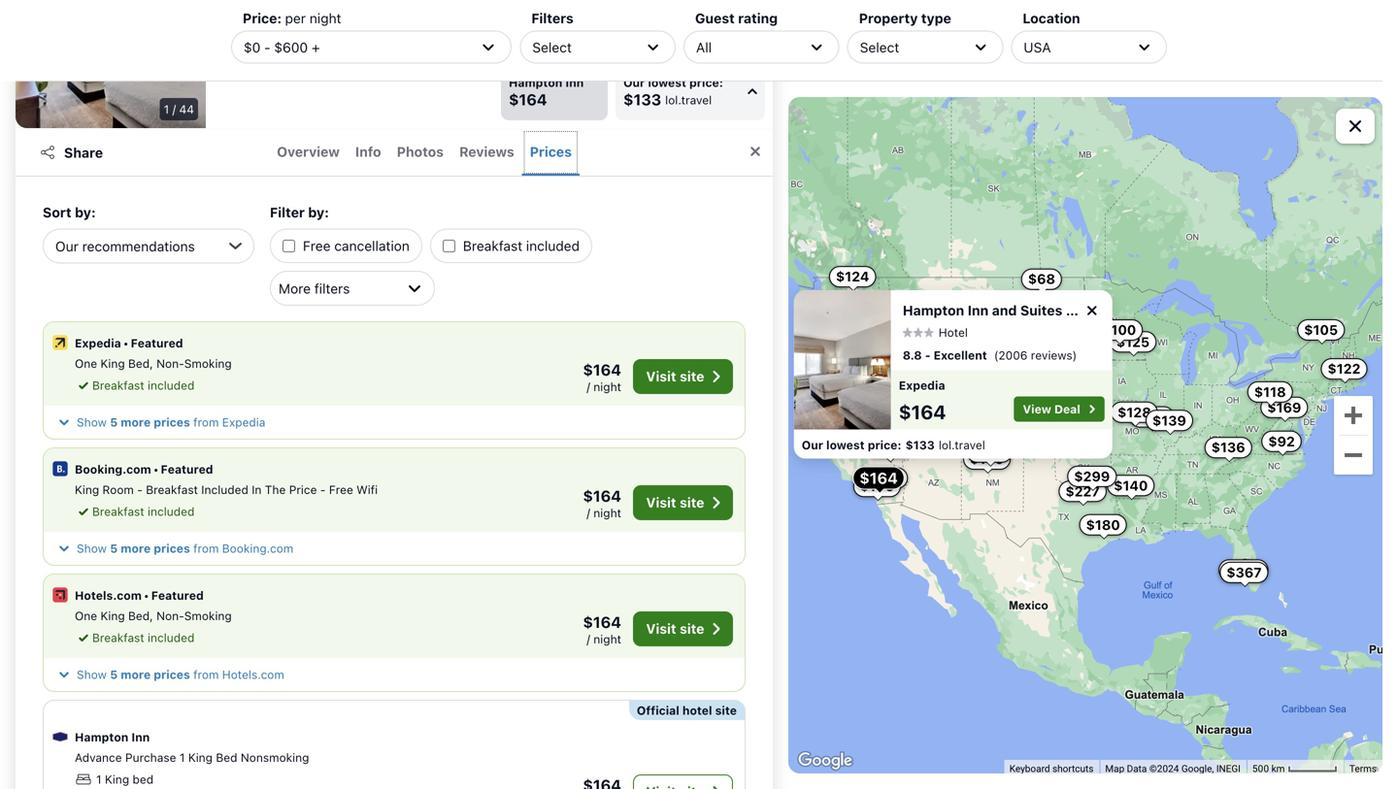 Task type: vqa. For each thing, say whether or not it's contained in the screenshot.
• to the bottom
yes



Task type: locate. For each thing, give the bounding box(es) containing it.
1
[[164, 102, 169, 116], [180, 751, 185, 765], [96, 773, 102, 787]]

hampton inside hampton inn $164
[[509, 76, 563, 89]]

1 horizontal spatial reviews)
[[1031, 349, 1077, 362]]

2 vertical spatial inn
[[131, 731, 150, 744]]

$133
[[624, 90, 661, 109], [905, 438, 935, 452]]

0 vertical spatial booking.com
[[75, 463, 151, 476]]

1 horizontal spatial (2006
[[994, 349, 1028, 362]]

night for from hotels.com
[[594, 633, 621, 646]]

• for expedia
[[123, 336, 129, 350]]

1 vertical spatial bed,
[[128, 609, 153, 623]]

1 horizontal spatial booking.com
[[222, 542, 293, 555]]

0 vertical spatial visit
[[646, 369, 676, 385]]

multi-select list box
[[270, 221, 600, 263]]

price: inside our lowest price: $133 lol.travel
[[689, 76, 723, 89]]

• down show 5 more prices from booking.com at left bottom
[[144, 589, 149, 603]]

breakfast included button down the expedia • featured
[[75, 377, 195, 394]]

- down hotel button
[[925, 349, 931, 362]]

included up show 5 more prices from expedia at the left bottom of page
[[148, 379, 195, 392]]

by: right sort
[[75, 204, 96, 220]]

km
[[1272, 763, 1285, 775]]

3 visit site button from the top
[[633, 612, 733, 647]]

visit site button for hotels.com
[[633, 612, 733, 647]]

non- for hotels.com • featured
[[156, 609, 184, 623]]

close image
[[1083, 302, 1101, 320]]

1 vertical spatial visit
[[646, 495, 676, 511]]

1 horizontal spatial view
[[1023, 403, 1051, 416]]

5 up hotels.com • featured
[[110, 542, 118, 555]]

$133 up $197 button
[[905, 438, 935, 452]]

•
[[123, 336, 129, 350], [153, 463, 159, 476], [144, 589, 149, 603]]

from for expedia
[[193, 416, 219, 429]]

5
[[110, 416, 118, 429], [110, 542, 118, 555], [110, 668, 118, 682]]

$79
[[946, 368, 972, 384]]

(2006
[[317, 57, 356, 73], [994, 349, 1028, 362]]

1 horizontal spatial hotels.com
[[222, 668, 284, 682]]

1 non- from the top
[[156, 357, 184, 370]]

1 prices from the top
[[154, 416, 190, 429]]

0 horizontal spatial •
[[123, 336, 129, 350]]

official
[[637, 704, 680, 718]]

bed, down the expedia • featured
[[128, 357, 153, 370]]

2 select from the left
[[860, 39, 900, 55]]

$600
[[274, 39, 308, 55], [1226, 562, 1262, 578]]

8.8 down hemet
[[218, 57, 240, 73]]

8.8 - excellent (2006 reviews) down +
[[218, 57, 412, 73]]

1 select from the left
[[532, 39, 572, 55]]

free cancellation
[[303, 238, 410, 254]]

free
[[329, 483, 353, 497]]

$136 button down $109 button
[[963, 449, 1011, 470]]

prices up booking.com • featured
[[154, 416, 190, 429]]

1 one king bed, non-smoking from the top
[[75, 357, 232, 370]]

8.8 - excellent (2006 reviews) for hotel button
[[903, 349, 1077, 362]]

bed,
[[128, 357, 153, 370], [128, 609, 153, 623]]

price: down all
[[689, 76, 723, 89]]

$136 left $92 button
[[1212, 440, 1245, 456]]

visit for expedia
[[646, 369, 676, 385]]

2 vertical spatial from
[[193, 668, 219, 682]]

2 vertical spatial prices
[[154, 668, 190, 682]]

2 one king bed, non-smoking from the top
[[75, 609, 232, 623]]

breakfast included button down room
[[75, 503, 195, 521]]

0 vertical spatial visit site button
[[633, 359, 733, 394]]

2 vertical spatial more
[[121, 668, 151, 682]]

king down the expedia • featured
[[100, 357, 125, 370]]

king left room
[[75, 483, 99, 497]]

1 vertical spatial breakfast included button
[[75, 503, 195, 521]]

3 more from the top
[[121, 668, 151, 682]]

1 vertical spatial expedia
[[899, 379, 945, 392]]

0 vertical spatial breakfast included button
[[75, 377, 195, 394]]

1 by: from the left
[[75, 204, 96, 220]]

breakfast inside multi-select list box
[[463, 238, 523, 254]]

reviews) for hemet 'button'
[[359, 57, 412, 73]]

included left in
[[201, 483, 248, 497]]

select down property at the right top
[[860, 39, 900, 55]]

1 vertical spatial lowest
[[826, 438, 865, 452]]

prices up hotels.com • featured
[[154, 542, 190, 555]]

view down $110 button
[[1023, 403, 1051, 416]]

0 horizontal spatial bed
[[133, 773, 154, 787]]

0 horizontal spatial our
[[624, 76, 645, 89]]

visit site button for booking.com
[[633, 486, 733, 521]]

breakfast down the expedia • featured
[[92, 379, 144, 392]]

all
[[696, 39, 712, 55]]

show 5 more prices from hotels.com
[[77, 668, 284, 682]]

hemet,
[[1066, 303, 1115, 319]]

view deal up all
[[651, 19, 725, 37]]

breakfast included button down hotels.com • featured
[[75, 629, 195, 647]]

$136 down $109 button
[[970, 451, 1004, 467]]

• for hotels.com
[[144, 589, 149, 603]]

cancellation
[[334, 238, 410, 254]]

$110 button
[[999, 379, 1045, 400]]

1 horizontal spatial lowest
[[826, 438, 865, 452]]

prices
[[154, 416, 190, 429], [154, 542, 190, 555], [154, 668, 190, 682]]

inn up purchase
[[131, 731, 150, 744]]

• for booking.com
[[153, 463, 159, 476]]

2 from from the top
[[193, 542, 219, 555]]

1 one from the top
[[75, 357, 97, 370]]

more up hotels.com • featured
[[121, 542, 151, 555]]

hotels.com right hotels.com image
[[75, 589, 142, 603]]

show
[[77, 416, 107, 429], [77, 542, 107, 555], [77, 668, 107, 682]]

8.8 - excellent (2006 reviews)
[[218, 57, 412, 73], [903, 349, 1077, 362]]

map region
[[789, 97, 1383, 774]]

ca
[[1118, 303, 1138, 319]]

1 right purchase
[[180, 751, 185, 765]]

booking.com
[[75, 463, 151, 476], [222, 542, 293, 555]]

reviews) for hotel button
[[1031, 349, 1077, 362]]

1 visit site from the top
[[646, 369, 705, 385]]

$600 inside $600 button
[[1226, 562, 1262, 578]]

1 visit site button from the top
[[633, 359, 733, 394]]

included down breakfast
[[148, 505, 195, 519]]

$110
[[1006, 381, 1038, 397]]

$197
[[869, 470, 902, 486]]

5 up booking.com • featured
[[110, 416, 118, 429]]

3 show from the top
[[77, 668, 107, 682]]

0 horizontal spatial booking.com
[[75, 463, 151, 476]]

reviews
[[459, 143, 514, 160]]

visit site for hotels.com
[[646, 621, 705, 637]]

king room - breakfast included in the price - free wifi
[[75, 483, 378, 497]]

from down king room - breakfast included in the price - free wifi
[[193, 542, 219, 555]]

show 5 more prices from expedia
[[77, 416, 265, 429]]

2 one from the top
[[75, 609, 97, 623]]

3 visit site from the top
[[646, 621, 705, 637]]

inn left and
[[968, 303, 989, 319]]

lowest
[[648, 76, 686, 89], [826, 438, 865, 452]]

our left $121 button
[[802, 438, 823, 452]]

prices up advance purchase 1 king bed nonsmoking
[[154, 668, 190, 682]]

3 breakfast included button from the top
[[75, 629, 195, 647]]

0 horizontal spatial excellent
[[253, 57, 314, 73]]

from up advance purchase 1 king bed nonsmoking
[[193, 668, 219, 682]]

non- down the expedia • featured
[[156, 357, 184, 370]]

booking.com up room
[[75, 463, 151, 476]]

from
[[193, 416, 219, 429], [193, 542, 219, 555], [193, 668, 219, 682]]

1 vertical spatial from
[[193, 542, 219, 555]]

3 prices from the top
[[154, 668, 190, 682]]

1 vertical spatial visit site
[[646, 495, 705, 511]]

0 horizontal spatial (2006
[[317, 57, 356, 73]]

$124
[[836, 269, 870, 285]]

$68 button
[[1021, 269, 1062, 290]]

0 horizontal spatial 1
[[96, 773, 102, 787]]

1 horizontal spatial 8.8
[[903, 349, 922, 362]]

tab list
[[115, 129, 734, 176]]

breakfast included button for expedia
[[75, 377, 195, 394]]

(2006 for hemet 'button'
[[317, 57, 356, 73]]

breakfast down room
[[92, 505, 144, 519]]

prices
[[530, 143, 572, 160]]

2 vertical spatial hampton
[[75, 731, 128, 744]]

our right hampton inn $164
[[624, 76, 645, 89]]

1 left 44
[[164, 102, 169, 116]]

official hotel site
[[637, 704, 737, 718]]

2 vertical spatial •
[[144, 589, 149, 603]]

2 vertical spatial breakfast included button
[[75, 629, 195, 647]]

select for property type
[[860, 39, 900, 55]]

$105
[[1304, 322, 1338, 338]]

$197 button
[[862, 468, 908, 489]]

$600 button
[[1219, 560, 1269, 581]]

8.8 for hotel button
[[903, 349, 922, 362]]

excellent down '$0 - $600 +'
[[253, 57, 314, 73]]

1 horizontal spatial price:
[[868, 438, 902, 452]]

0 vertical spatial expedia
[[75, 336, 121, 350]]

1 smoking from the top
[[184, 357, 232, 370]]

featured down show 5 more prices from booking.com at left bottom
[[151, 589, 204, 603]]

3 visit from the top
[[646, 621, 676, 637]]

lol.travel down $190 button
[[939, 438, 985, 452]]

$133 right hampton inn $164
[[624, 90, 661, 109]]

bed left nonsmoking
[[216, 751, 237, 765]]

breakfast included for hotels.com • featured
[[92, 631, 195, 645]]

bed down purchase
[[133, 773, 154, 787]]

in
[[252, 483, 262, 497]]

hampton inn $164
[[509, 76, 584, 109]]

hampton for $164
[[509, 76, 563, 89]]

show up booking.com • featured
[[77, 416, 107, 429]]

1 horizontal spatial inn
[[566, 76, 584, 89]]

overview
[[277, 143, 340, 160]]

1 from from the top
[[193, 416, 219, 429]]

1 more from the top
[[121, 416, 151, 429]]

featured for booking.com • featured
[[161, 463, 213, 476]]

2 non- from the top
[[156, 609, 184, 623]]

1 vertical spatial $164 / night
[[583, 487, 621, 520]]

smoking up show 5 more prices from expedia at the left bottom of page
[[184, 357, 232, 370]]

view deal
[[651, 19, 725, 37], [1023, 403, 1080, 416]]

visit for hotels.com
[[646, 621, 676, 637]]

inn
[[566, 76, 584, 89], [968, 303, 989, 319], [131, 731, 150, 744]]

1 vertical spatial 1
[[180, 751, 185, 765]]

$113
[[1136, 409, 1168, 425]]

$172
[[834, 421, 867, 437]]

excellent for hotel button
[[934, 349, 987, 362]]

2 horizontal spatial 1
[[180, 751, 185, 765]]

$118 button
[[1248, 382, 1293, 403]]

view left guest
[[651, 19, 688, 37]]

info
[[355, 143, 381, 160]]

0 vertical spatial 8.8 - excellent (2006 reviews)
[[218, 57, 412, 73]]

$164 / night for booking.com
[[583, 487, 621, 520]]

0 vertical spatial excellent
[[253, 57, 314, 73]]

3 from from the top
[[193, 668, 219, 682]]

1 breakfast included button from the top
[[75, 377, 195, 394]]

2 by: from the left
[[308, 204, 329, 220]]

5 for show 5 more prices from expedia
[[110, 416, 118, 429]]

included inside multi-select list box
[[526, 238, 580, 254]]

1 vertical spatial lol.travel
[[939, 438, 985, 452]]

/ for from booking.com
[[587, 506, 590, 520]]

2 visit site from the top
[[646, 495, 705, 511]]

$125 button
[[1110, 331, 1157, 353]]

breakfast right breakfast included option
[[463, 238, 523, 254]]

night for from expedia
[[594, 380, 621, 394]]

$109 $128
[[989, 395, 1151, 420]]

2 smoking from the top
[[184, 609, 232, 623]]

1 vertical spatial one king bed, non-smoking
[[75, 609, 232, 623]]

1 horizontal spatial hampton
[[509, 76, 563, 89]]

hampton for and
[[903, 303, 964, 319]]

2 vertical spatial 1
[[96, 773, 102, 787]]

hotel
[[939, 326, 968, 339]]

show for show 5 more prices from hotels.com
[[77, 668, 107, 682]]

included for booking.com • featured
[[148, 505, 195, 519]]

$180 button
[[1079, 514, 1127, 536]]

2 bed, from the top
[[128, 609, 153, 623]]

select
[[532, 39, 572, 55], [860, 39, 900, 55]]

deal up $88
[[1054, 403, 1080, 416]]

0 horizontal spatial expedia
[[75, 336, 121, 350]]

select down filters
[[532, 39, 572, 55]]

1 king bed
[[96, 773, 154, 787]]

2 prices from the top
[[154, 542, 190, 555]]

bed, down hotels.com • featured
[[128, 609, 153, 623]]

$136 button left $92 button
[[1205, 437, 1252, 459]]

featured up breakfast
[[161, 463, 213, 476]]

1 vertical spatial view deal button
[[1014, 397, 1105, 422]]

2 vertical spatial visit
[[646, 621, 676, 637]]

more
[[279, 280, 311, 296]]

our inside our lowest price: $133 lol.travel
[[624, 76, 645, 89]]

breakfast included down hotels.com • featured
[[92, 631, 195, 645]]

hampton inn image
[[51, 728, 69, 746]]

2 horizontal spatial inn
[[968, 303, 989, 319]]

breakfast included for expedia • featured
[[92, 379, 195, 392]]

booking.com down in
[[222, 542, 293, 555]]

terms link
[[1350, 763, 1377, 775]]

0 vertical spatial inn
[[566, 76, 584, 89]]

1 vertical spatial price:
[[868, 438, 902, 452]]

0 vertical spatial non-
[[156, 357, 184, 370]]

2 $164 / night from the top
[[583, 487, 621, 520]]

hampton up advance
[[75, 731, 128, 744]]

from for hotels.com
[[193, 668, 219, 682]]

featured for hotels.com • featured
[[151, 589, 204, 603]]

0 horizontal spatial 8.8 - excellent (2006 reviews)
[[218, 57, 412, 73]]

0 vertical spatial reviews)
[[359, 57, 412, 73]]

breakfast for booking.com • featured
[[92, 505, 144, 519]]

show down room
[[77, 542, 107, 555]]

(2006 up $110
[[994, 349, 1028, 362]]

2 vertical spatial expedia
[[222, 416, 265, 429]]

0 vertical spatial $600
[[274, 39, 308, 55]]

0 vertical spatial one
[[75, 357, 97, 370]]

breakfast down hotels.com • featured
[[92, 631, 144, 645]]

visit site button for expedia
[[633, 359, 733, 394]]

expedia left $79
[[899, 379, 945, 392]]

$180
[[1086, 517, 1120, 533]]

included down prices 'button'
[[526, 238, 580, 254]]

one king bed, non-smoking down hotels.com • featured
[[75, 609, 232, 623]]

0 vertical spatial (2006
[[317, 57, 356, 73]]

8.8 for hemet 'button'
[[218, 57, 240, 73]]

0 vertical spatial show
[[77, 416, 107, 429]]

excellent for hemet 'button'
[[253, 57, 314, 73]]

1 horizontal spatial $136
[[1212, 440, 1245, 456]]

1 vertical spatial featured
[[161, 463, 213, 476]]

site for expedia
[[680, 369, 705, 385]]

one king bed, non-smoking down the expedia • featured
[[75, 357, 232, 370]]

visit
[[646, 369, 676, 385], [646, 495, 676, 511], [646, 621, 676, 637]]

0 horizontal spatial $133
[[624, 90, 661, 109]]

more
[[121, 416, 151, 429], [121, 542, 151, 555], [121, 668, 151, 682]]

our
[[624, 76, 645, 89], [802, 438, 823, 452]]

2 visit from the top
[[646, 495, 676, 511]]

prices button
[[522, 129, 580, 176]]

more for from booking.com
[[121, 542, 151, 555]]

2 breakfast included button from the top
[[75, 503, 195, 521]]

2 visit site button from the top
[[633, 486, 733, 521]]

show for show 5 more prices from expedia
[[77, 416, 107, 429]]

0 vertical spatial •
[[123, 336, 129, 350]]

breakfast for hotels.com • featured
[[92, 631, 144, 645]]

one down the expedia • featured
[[75, 357, 97, 370]]

1 bed, from the top
[[128, 357, 153, 370]]

excellent up $79
[[934, 349, 987, 362]]

1 horizontal spatial our
[[802, 438, 823, 452]]

0 horizontal spatial inn
[[131, 731, 150, 744]]

prices for from booking.com
[[154, 542, 190, 555]]

/ for from expedia
[[587, 380, 590, 394]]

site for booking.com
[[680, 495, 705, 511]]

1 vertical spatial (2006
[[994, 349, 1028, 362]]

1 vertical spatial non-
[[156, 609, 184, 623]]

1 vertical spatial 8.8 - excellent (2006 reviews)
[[903, 349, 1077, 362]]

$125
[[1117, 334, 1150, 350]]

$68
[[1028, 271, 1056, 287]]

0 vertical spatial 5
[[110, 416, 118, 429]]

reviews) down the 'suites' at the right of the page
[[1031, 349, 1077, 362]]

expedia right the expedia "image"
[[75, 336, 121, 350]]

0 vertical spatial bed
[[216, 751, 237, 765]]

0 vertical spatial 1
[[164, 102, 169, 116]]

our lowest price: $133 lol.travel down all
[[624, 76, 723, 109]]

• right the expedia "image"
[[123, 336, 129, 350]]

1 horizontal spatial by:
[[308, 204, 329, 220]]

one for expedia • featured
[[75, 357, 97, 370]]

more filters
[[279, 280, 350, 296]]

0 vertical spatial lol.travel
[[665, 93, 712, 107]]

0 vertical spatial one king bed, non-smoking
[[75, 357, 232, 370]]

breakfast included down room
[[92, 505, 195, 519]]

1 vertical spatial 5
[[110, 542, 118, 555]]

more up booking.com • featured
[[121, 416, 151, 429]]

hotels.com up nonsmoking
[[222, 668, 284, 682]]

non- down hotels.com • featured
[[156, 609, 184, 623]]

view deal up $88
[[1023, 403, 1080, 416]]

more up hampton inn
[[121, 668, 151, 682]]

keyboard shortcuts
[[1010, 763, 1094, 775]]

$107 $110
[[973, 381, 1038, 460]]

5 for show 5 more prices from booking.com
[[110, 542, 118, 555]]

2 horizontal spatial expedia
[[899, 379, 945, 392]]

visit site
[[646, 369, 705, 385], [646, 495, 705, 511], [646, 621, 705, 637]]

1 visit from the top
[[646, 369, 676, 385]]

1 vertical spatial hampton
[[903, 303, 964, 319]]

2 5 from the top
[[110, 542, 118, 555]]

by: right the filter
[[308, 204, 329, 220]]

view
[[651, 19, 688, 37], [1023, 403, 1051, 416]]

8.8 down hotel button
[[903, 349, 922, 362]]

price: up $197
[[868, 438, 902, 452]]

2 vertical spatial show
[[77, 668, 107, 682]]

1 show from the top
[[77, 416, 107, 429]]

$164 / night for hotels.com
[[583, 613, 621, 646]]

show up hampton inn
[[77, 668, 107, 682]]

included up the show 5 more prices from hotels.com
[[148, 631, 195, 645]]

$164
[[510, 22, 557, 45], [509, 90, 547, 109], [583, 361, 621, 379], [899, 401, 946, 423], [860, 469, 898, 488], [583, 487, 621, 505], [583, 613, 621, 632]]

one down hotels.com • featured
[[75, 609, 97, 623]]

inn inside hampton inn $164
[[566, 76, 584, 89]]

breakfast for expedia • featured
[[92, 379, 144, 392]]

lol.travel down all
[[665, 93, 712, 107]]

$106 button
[[853, 476, 901, 497]]

breakfast included button for hotels.com
[[75, 629, 195, 647]]

1 left king
[[96, 773, 102, 787]]

1 horizontal spatial bed
[[216, 751, 237, 765]]

$128
[[1118, 404, 1151, 420]]

by: for filter by:
[[308, 204, 329, 220]]

smoking up the show 5 more prices from hotels.com
[[184, 609, 232, 623]]

0 horizontal spatial view deal
[[651, 19, 725, 37]]

(2006 down +
[[317, 57, 356, 73]]

inn down filters
[[566, 76, 584, 89]]

expedia up in
[[222, 416, 265, 429]]

3 $164 / night from the top
[[583, 613, 621, 646]]

- left free
[[320, 483, 326, 497]]

0 horizontal spatial $600
[[274, 39, 308, 55]]

deal up all
[[692, 19, 725, 37]]

1 $164 / night from the top
[[583, 361, 621, 394]]

1 vertical spatial deal
[[1054, 403, 1080, 416]]

property
[[859, 10, 918, 26]]

1 5 from the top
[[110, 416, 118, 429]]

0 vertical spatial hotels.com
[[75, 589, 142, 603]]

1 vertical spatial 8.8
[[903, 349, 922, 362]]

$299 button
[[1068, 466, 1117, 487]]

$164 / night for expedia
[[583, 361, 621, 394]]

1 vertical spatial booking.com
[[222, 542, 293, 555]]

smoking
[[184, 357, 232, 370], [184, 609, 232, 623]]

• up breakfast
[[153, 463, 159, 476]]

0 horizontal spatial price:
[[689, 76, 723, 89]]

0 horizontal spatial select
[[532, 39, 572, 55]]

500 km
[[1253, 763, 1288, 775]]

2 more from the top
[[121, 542, 151, 555]]

more filters button
[[270, 271, 435, 306]]

expedia for expedia
[[899, 379, 945, 392]]

1 horizontal spatial select
[[860, 39, 900, 55]]

1 vertical spatial inn
[[968, 303, 989, 319]]

1 vertical spatial smoking
[[184, 609, 232, 623]]

our lowest price: $133 lol.travel up $197
[[802, 438, 985, 452]]

$299
[[1074, 468, 1110, 484]]

2 show from the top
[[77, 542, 107, 555]]

$107 button
[[967, 442, 1013, 463]]

3 5 from the top
[[110, 668, 118, 682]]

hampton down filters
[[509, 76, 563, 89]]

breakfast included
[[463, 238, 580, 254], [92, 379, 195, 392], [92, 505, 195, 519], [92, 631, 195, 645]]

booking.com • featured
[[75, 463, 213, 476]]

1 vertical spatial prices
[[154, 542, 190, 555]]

1 vertical spatial $600
[[1226, 562, 1262, 578]]



Task type: describe. For each thing, give the bounding box(es) containing it.
1 horizontal spatial view deal button
[[1014, 397, 1105, 422]]

advance purchase 1 king bed nonsmoking
[[75, 751, 309, 765]]

expedia for expedia • featured
[[75, 336, 121, 350]]

breakfast included button for booking.com
[[75, 503, 195, 521]]

non- for expedia • featured
[[156, 357, 184, 370]]

$128 button
[[1111, 402, 1158, 423]]

/ for from hotels.com
[[587, 633, 590, 646]]

google,
[[1182, 763, 1214, 775]]

$172 button
[[827, 418, 873, 440]]

$122
[[1328, 361, 1361, 377]]

1 vertical spatial view deal
[[1023, 403, 1080, 416]]

inn for and
[[968, 303, 989, 319]]

Free cancellation checkbox
[[283, 240, 295, 252]]

sort by:
[[43, 204, 96, 220]]

$109
[[989, 395, 1023, 411]]

©2024
[[1150, 763, 1179, 775]]

hampton inn and suites hemet, ca
[[903, 303, 1138, 319]]

hotel button
[[903, 326, 968, 339]]

expedia image
[[51, 334, 69, 352]]

rating
[[738, 10, 778, 26]]

overview button
[[269, 129, 348, 176]]

$107
[[973, 444, 1006, 460]]

room
[[103, 483, 134, 497]]

keyboard shortcuts button
[[1010, 762, 1094, 776]]

- down $0
[[243, 57, 249, 73]]

$367
[[1227, 565, 1262, 581]]

price:
[[243, 10, 282, 26]]

0 horizontal spatial our lowest price: $133 lol.travel
[[624, 76, 723, 109]]

inegi
[[1217, 763, 1241, 775]]

hotels.com image
[[51, 587, 69, 604]]

0 horizontal spatial $136
[[970, 451, 1004, 467]]

$140
[[1114, 478, 1148, 494]]

$164 button
[[853, 467, 905, 490]]

0 horizontal spatial view
[[651, 19, 688, 37]]

included for expedia • featured
[[148, 379, 195, 392]]

$109 button
[[983, 393, 1030, 414]]

booking.com image
[[51, 460, 69, 478]]

inn for $164
[[566, 76, 584, 89]]

1 horizontal spatial $136 button
[[1205, 437, 1252, 459]]

one king bed, non-smoking for expedia
[[75, 357, 232, 370]]

lol.travel inside our lowest price: $133 lol.travel
[[665, 93, 712, 107]]

guest rating
[[695, 10, 778, 26]]

show for show 5 more prices from booking.com
[[77, 542, 107, 555]]

500 km button
[[1247, 760, 1344, 776]]

visit site for expedia
[[646, 369, 705, 385]]

$227 button
[[1059, 481, 1107, 502]]

price: per night
[[243, 10, 341, 26]]

more for from expedia
[[121, 416, 151, 429]]

sort
[[43, 204, 71, 220]]

reviews button
[[452, 129, 522, 176]]

visit site for booking.com
[[646, 495, 705, 511]]

breakfast
[[146, 483, 198, 497]]

$169 button
[[1261, 397, 1308, 418]]

$118 $190
[[981, 384, 1286, 409]]

1 horizontal spatial deal
[[1054, 403, 1080, 416]]

from for booking.com
[[193, 542, 219, 555]]

hemet
[[218, 22, 259, 38]]

filters
[[314, 280, 350, 296]]

photos button
[[389, 129, 452, 176]]

night for from booking.com
[[594, 506, 621, 520]]

lowest inside our lowest price: $133 lol.travel
[[648, 76, 686, 89]]

Breakfast included checkbox
[[443, 240, 455, 252]]

0 vertical spatial $133
[[624, 90, 661, 109]]

$99 button
[[806, 423, 847, 444]]

$139 button
[[1146, 410, 1193, 431]]

keyboard
[[1010, 763, 1050, 775]]

and
[[992, 303, 1017, 319]]

(2006 for hotel button
[[994, 349, 1028, 362]]

1 vertical spatial $133
[[905, 438, 935, 452]]

$164 inside button
[[860, 469, 898, 488]]

type
[[921, 10, 952, 26]]

$164 inside hampton inn $164
[[509, 90, 547, 109]]

location
[[1023, 10, 1080, 26]]

$124 button
[[829, 266, 876, 288]]

hampton inn and suites hemet, ca, (hemet, usa) image
[[16, 0, 206, 128]]

$140 button
[[1107, 475, 1155, 496]]

$0 - $600 +
[[244, 39, 320, 55]]

1 for 1 / 44
[[164, 102, 169, 116]]

$100
[[1102, 322, 1136, 338]]

breakfast included for booking.com • featured
[[92, 505, 195, 519]]

google image
[[793, 749, 857, 774]]

0 horizontal spatial hotels.com
[[75, 589, 142, 603]]

site for hotels.com
[[680, 621, 705, 637]]

by: for sort by:
[[75, 204, 96, 220]]

5 for show 5 more prices from hotels.com
[[110, 668, 118, 682]]

$190 button
[[974, 390, 1022, 412]]

$367 button
[[1220, 562, 1269, 583]]

$121
[[834, 421, 865, 437]]

breakfast included inside multi-select list box
[[463, 238, 580, 254]]

$175
[[873, 440, 906, 456]]

- down booking.com • featured
[[137, 483, 143, 497]]

$122 button
[[1321, 358, 1368, 380]]

- right $0
[[264, 39, 271, 55]]

king right purchase
[[188, 751, 213, 765]]

hampton inn and suites hemet, ca image
[[794, 290, 891, 430]]

1 vertical spatial hotels.com
[[222, 668, 284, 682]]

filter
[[270, 204, 305, 220]]

0 horizontal spatial $136 button
[[963, 449, 1011, 470]]

1 vertical spatial view
[[1023, 403, 1051, 416]]

free
[[303, 238, 331, 254]]

price
[[289, 483, 317, 497]]

$169
[[1268, 399, 1302, 415]]

hotels.com • featured
[[75, 589, 204, 603]]

expedia • featured
[[75, 336, 183, 350]]

$121 button
[[827, 419, 872, 440]]

king down hotels.com • featured
[[100, 609, 125, 623]]

$99
[[813, 425, 841, 441]]

one king bed, non-smoking for hotels.com
[[75, 609, 232, 623]]

photos
[[397, 143, 444, 160]]

terms
[[1350, 763, 1377, 775]]

$190
[[981, 393, 1015, 409]]

1 for 1 king bed
[[96, 773, 102, 787]]

$105 button
[[1298, 319, 1345, 341]]

bed, for expedia
[[128, 357, 153, 370]]

0 horizontal spatial hampton
[[75, 731, 128, 744]]

$175 button
[[866, 437, 913, 459]]

nonsmoking
[[241, 751, 309, 765]]

visit for booking.com
[[646, 495, 676, 511]]

the
[[265, 483, 286, 497]]

1 vertical spatial bed
[[133, 773, 154, 787]]

featured for expedia • featured
[[131, 336, 183, 350]]

1 horizontal spatial expedia
[[222, 416, 265, 429]]

suites
[[1020, 303, 1063, 319]]

8.8 - excellent (2006 reviews) for hemet 'button'
[[218, 57, 412, 73]]

0 horizontal spatial deal
[[692, 19, 725, 37]]

smoking for hotels.com • featured
[[184, 609, 232, 623]]

wifi
[[357, 483, 378, 497]]

map
[[1105, 763, 1125, 775]]

0 horizontal spatial view deal button
[[640, 11, 756, 46]]

show 5 more prices from booking.com
[[77, 542, 293, 555]]

bed, for hotels.com
[[128, 609, 153, 623]]

0 vertical spatial view deal
[[651, 19, 725, 37]]

500
[[1253, 763, 1269, 775]]

1 / 44
[[164, 102, 194, 116]]

$106
[[860, 478, 894, 495]]

smoking for expedia • featured
[[184, 357, 232, 370]]

included for hotels.com • featured
[[148, 631, 195, 645]]

share button
[[27, 135, 115, 170]]

usa
[[1024, 39, 1051, 55]]

prices for from hotels.com
[[154, 668, 190, 682]]

more for from hotels.com
[[121, 668, 151, 682]]

prices for from expedia
[[154, 416, 190, 429]]

tab list containing overview
[[115, 129, 734, 176]]

$459
[[989, 392, 1025, 408]]

one for hotels.com • featured
[[75, 609, 97, 623]]

shortcuts
[[1053, 763, 1094, 775]]

select for filters
[[532, 39, 572, 55]]

data
[[1127, 763, 1147, 775]]

1 horizontal spatial our lowest price: $133 lol.travel
[[802, 438, 985, 452]]

$100 button
[[1096, 320, 1143, 341]]

$88
[[1055, 421, 1082, 437]]

$139 $88
[[1055, 412, 1187, 437]]



